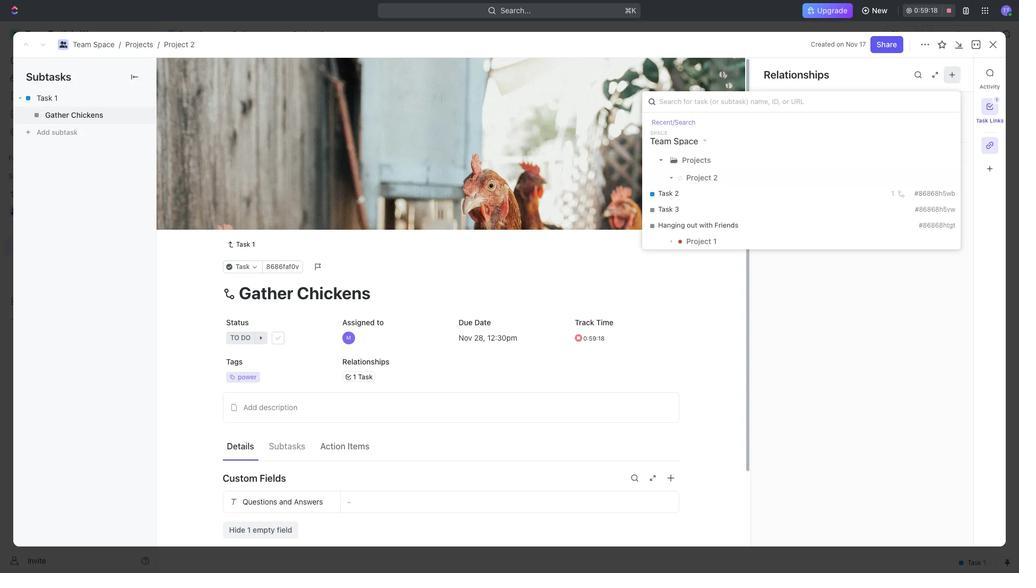 Task type: vqa. For each thing, say whether or not it's contained in the screenshot.
'Add Task' Button to the top
yes



Task type: locate. For each thing, give the bounding box(es) containing it.
new button
[[857, 2, 894, 19]]

team space
[[178, 29, 220, 38]]

hide for hide
[[551, 124, 565, 132]]

subtasks down home
[[26, 71, 71, 83]]

0 horizontal spatial task 1
[[37, 93, 58, 102]]

0 vertical spatial task 1
[[37, 93, 58, 102]]

answers
[[294, 497, 323, 506]]

user group image left team space
[[169, 31, 175, 37]]

2 horizontal spatial team
[[650, 136, 671, 146]]

task 2
[[658, 189, 679, 198], [214, 203, 236, 212]]

board link
[[196, 95, 219, 110]]

2 vertical spatial 1 button
[[239, 202, 253, 213]]

to
[[376, 318, 384, 327]]

add
[[942, 68, 956, 77], [285, 150, 297, 158], [214, 221, 228, 230], [243, 403, 257, 412]]

share right '17'
[[877, 40, 897, 49]]

hide inside button
[[551, 124, 565, 132]]

/
[[225, 29, 227, 38], [275, 29, 277, 38], [119, 40, 121, 49], [158, 40, 160, 49]]

0 vertical spatial add task
[[942, 68, 974, 77]]

2 vertical spatial team
[[650, 136, 671, 146]]

0 horizontal spatial projects link
[[125, 40, 153, 49]]

Search for task (or subtask) name, ID, or URL text field
[[642, 91, 961, 112]]

gather chickens
[[45, 110, 103, 119]]

user group image down spaces
[[11, 208, 19, 214]]

1 vertical spatial add task button
[[272, 148, 317, 160]]

task links
[[976, 117, 1004, 124]]

share button right '17'
[[870, 36, 903, 53]]

automations
[[928, 29, 972, 38]]

automations button
[[923, 26, 978, 42]]

2 vertical spatial add task
[[214, 221, 245, 230]]

projects
[[242, 29, 270, 38], [125, 40, 153, 49], [682, 156, 711, 165]]

task
[[958, 68, 974, 77], [37, 93, 52, 102], [976, 117, 988, 124], [299, 150, 313, 158], [214, 184, 230, 193], [658, 189, 673, 198], [214, 203, 230, 212], [658, 205, 673, 214], [230, 221, 245, 230], [236, 240, 250, 248], [358, 372, 372, 381]]

1 horizontal spatial relationships
[[764, 68, 829, 80]]

1 vertical spatial hide
[[229, 525, 245, 534]]

team space / projects / project 2
[[73, 40, 195, 49]]

2 vertical spatial project 2
[[686, 173, 718, 182]]

share
[[891, 29, 911, 38], [877, 40, 897, 49]]

0 vertical spatial 1 button
[[981, 97, 1000, 115]]

custom fields
[[223, 473, 286, 484]]

0 vertical spatial user group image
[[169, 31, 175, 37]]

share button down new on the top right of page
[[885, 25, 918, 42]]

hide inside 'custom fields' element
[[229, 525, 245, 534]]

relationships up 1 task
[[342, 357, 389, 366]]

1 vertical spatial subtasks
[[269, 441, 305, 451]]

hide for hide 1 empty field
[[229, 525, 245, 534]]

relationships
[[764, 68, 829, 80], [342, 357, 389, 366]]

home link
[[4, 51, 154, 68]]

1 horizontal spatial team
[[178, 29, 197, 38]]

1 vertical spatial add task
[[285, 150, 313, 158]]

share down "new" button
[[891, 29, 911, 38]]

2
[[320, 29, 324, 38], [190, 40, 195, 49], [235, 63, 244, 81], [252, 150, 256, 158], [713, 173, 718, 182], [675, 189, 679, 198], [232, 203, 236, 212]]

gather
[[45, 110, 69, 119]]

1 button inside task sidebar navigation tab list
[[981, 97, 1000, 115]]

1 horizontal spatial add task button
[[272, 148, 317, 160]]

0 vertical spatial hide
[[551, 124, 565, 132]]

1 vertical spatial 1 button
[[238, 184, 252, 194]]

user group image inside sidebar navigation
[[11, 208, 19, 214]]

space
[[199, 29, 220, 38], [93, 40, 115, 49], [650, 130, 668, 136], [674, 136, 698, 146]]

activity
[[980, 83, 1000, 90]]

favorites button
[[4, 152, 41, 165]]

task 1
[[37, 93, 58, 102], [214, 184, 235, 193], [236, 240, 255, 248]]

1 horizontal spatial projects link
[[229, 28, 273, 40]]

team
[[178, 29, 197, 38], [73, 40, 91, 49], [650, 136, 671, 146]]

hide
[[551, 124, 565, 132], [229, 525, 245, 534]]

1 inside 'custom fields' element
[[247, 525, 251, 534]]

description
[[259, 403, 297, 412]]

action items button
[[316, 437, 374, 456]]

sidebar navigation
[[0, 21, 159, 573]]

0 horizontal spatial add task
[[214, 221, 245, 230]]

2 vertical spatial add task button
[[209, 220, 249, 232]]

1 vertical spatial project 2
[[184, 63, 247, 81]]

team inside "recent/search space team space"
[[650, 136, 671, 146]]

0 horizontal spatial subtasks
[[26, 71, 71, 83]]

docs link
[[4, 88, 154, 105]]

relationships up search for task (or subtask) name, id, or url "text box"
[[764, 68, 829, 80]]

0 vertical spatial team
[[178, 29, 197, 38]]

add task for left 'add task' 'button'
[[214, 221, 245, 230]]

1 inside task sidebar navigation tab list
[[996, 97, 998, 102]]

1 horizontal spatial subtasks
[[269, 441, 305, 451]]

projects link
[[229, 28, 273, 40], [125, 40, 153, 49]]

linked
[[774, 106, 800, 116]]

subtasks up fields
[[269, 441, 305, 451]]

1 horizontal spatial projects
[[242, 29, 270, 38]]

1 vertical spatial projects
[[125, 40, 153, 49]]

add task
[[942, 68, 974, 77], [285, 150, 313, 158], [214, 221, 245, 230]]

0 horizontal spatial task 1 link
[[13, 90, 156, 107]]

task 1 link
[[13, 90, 156, 107], [223, 238, 259, 251]]

questions and answers
[[242, 497, 323, 506]]

1 horizontal spatial task 2
[[658, 189, 679, 198]]

board
[[198, 98, 219, 107]]

Edit task name text field
[[223, 283, 679, 303]]

share button
[[885, 25, 918, 42], [870, 36, 903, 53]]

1 vertical spatial task 1
[[214, 184, 235, 193]]

1
[[54, 93, 58, 102], [996, 97, 998, 102], [805, 106, 808, 115], [232, 184, 235, 193], [248, 185, 251, 193], [891, 189, 894, 198], [249, 203, 252, 211], [713, 237, 717, 246], [252, 240, 255, 248], [353, 372, 356, 381], [247, 525, 251, 534]]

0 horizontal spatial projects
[[125, 40, 153, 49]]

1 horizontal spatial add task
[[285, 150, 313, 158]]

tree
[[4, 185, 154, 328]]

1 vertical spatial task 2
[[214, 203, 236, 212]]

0 horizontal spatial project 2 link
[[164, 40, 195, 49]]

add inside button
[[243, 403, 257, 412]]

user group image
[[169, 31, 175, 37], [11, 208, 19, 214]]

project
[[293, 29, 318, 38], [164, 40, 188, 49], [184, 63, 232, 81], [686, 173, 711, 182], [686, 237, 711, 246]]

gather chickens link
[[13, 107, 156, 124]]

team space link
[[165, 28, 223, 40], [73, 40, 115, 49]]

0 horizontal spatial project 2
[[184, 63, 247, 81]]

1 vertical spatial task 1 link
[[223, 238, 259, 251]]

fields
[[260, 473, 286, 484]]

assigned to
[[342, 318, 384, 327]]

1 vertical spatial relationships
[[342, 357, 389, 366]]

0 horizontal spatial user group image
[[11, 208, 19, 214]]

0 vertical spatial task 2
[[658, 189, 679, 198]]

space inside team space link
[[199, 29, 220, 38]]

progress
[[205, 150, 240, 158]]

1 vertical spatial team
[[73, 40, 91, 49]]

2 horizontal spatial add task button
[[936, 64, 981, 81]]

2 vertical spatial task 1
[[236, 240, 255, 248]]

1 horizontal spatial hide
[[551, 124, 565, 132]]

team for team space
[[178, 29, 197, 38]]

0 vertical spatial project 2
[[293, 29, 324, 38]]

linked 1
[[774, 106, 808, 116]]

#86868htgt
[[919, 221, 955, 229]]

recent/search space team space
[[650, 118, 698, 146]]

list
[[238, 98, 251, 107]]

subtasks button
[[265, 437, 310, 456]]

2 vertical spatial projects
[[682, 156, 711, 165]]

spaces
[[8, 172, 31, 180]]

out
[[687, 221, 697, 229]]

1 button
[[981, 97, 1000, 115], [238, 184, 252, 194], [239, 202, 253, 213]]

in
[[197, 150, 204, 158]]

0:59:18
[[914, 6, 938, 14]]

0 vertical spatial relationships
[[764, 68, 829, 80]]

1 vertical spatial user group image
[[11, 208, 19, 214]]

2 horizontal spatial add task
[[942, 68, 974, 77]]

0 horizontal spatial team
[[73, 40, 91, 49]]

links
[[990, 117, 1004, 124]]

0 horizontal spatial hide
[[229, 525, 245, 534]]

0 vertical spatial add task button
[[936, 64, 981, 81]]

Search tasks... text field
[[887, 120, 993, 136]]

inbox link
[[4, 70, 154, 87]]

team for team space / projects / project 2
[[73, 40, 91, 49]]



Task type: describe. For each thing, give the bounding box(es) containing it.
action items
[[320, 441, 369, 451]]

0 horizontal spatial add task button
[[209, 220, 249, 232]]

space for team space
[[199, 29, 220, 38]]

track time
[[575, 318, 613, 327]]

date
[[474, 318, 491, 327]]

8686faf0v
[[266, 263, 299, 271]]

0 vertical spatial share
[[891, 29, 911, 38]]

1 horizontal spatial project 2 link
[[280, 28, 327, 40]]

0 vertical spatial task 1 link
[[13, 90, 156, 107]]

custom fields button
[[223, 465, 679, 491]]

dashboards link
[[4, 106, 154, 123]]

1 button for 1
[[238, 184, 252, 194]]

add description
[[243, 403, 297, 412]]

hanging
[[658, 221, 685, 229]]

chickens
[[71, 110, 103, 119]]

add description button
[[226, 399, 675, 416]]

1 inside linked 1
[[805, 106, 808, 115]]

custom fields element
[[223, 491, 679, 539]]

nov
[[846, 40, 858, 48]]

#86868h5vw
[[915, 205, 955, 213]]

due
[[458, 318, 472, 327]]

task inside tab list
[[976, 117, 988, 124]]

relationships inside task sidebar content section
[[764, 68, 829, 80]]

favorites
[[8, 154, 36, 162]]

17
[[859, 40, 866, 48]]

1 vertical spatial share
[[877, 40, 897, 49]]

space for recent/search space team space
[[650, 130, 668, 136]]

task sidebar navigation tab list
[[976, 64, 1004, 177]]

#86868h5wb
[[914, 190, 955, 197]]

and
[[279, 497, 292, 506]]

⌘k
[[625, 6, 637, 15]]

assignees
[[442, 124, 474, 132]]

calendar link
[[269, 95, 302, 110]]

table link
[[320, 95, 341, 110]]

8686faf0v button
[[262, 261, 303, 273]]

customize
[[929, 98, 966, 107]]

inbox
[[25, 73, 44, 82]]

0 horizontal spatial task 2
[[214, 203, 236, 212]]

upgrade link
[[802, 3, 853, 18]]

1 horizontal spatial task 1
[[214, 184, 235, 193]]

space for team space / projects / project 2
[[93, 40, 115, 49]]

task 3
[[658, 205, 679, 214]]

project 1
[[686, 237, 717, 246]]

custom
[[223, 473, 257, 484]]

customize button
[[915, 95, 969, 110]]

new
[[872, 6, 887, 15]]

home
[[25, 55, 46, 64]]

action
[[320, 441, 345, 451]]

upgrade
[[817, 6, 847, 15]]

add task for topmost 'add task' 'button'
[[942, 68, 974, 77]]

2 horizontal spatial task 1
[[236, 240, 255, 248]]

dashboards
[[25, 109, 67, 118]]

calendar
[[271, 98, 302, 107]]

status
[[226, 318, 249, 327]]

table
[[322, 98, 341, 107]]

details
[[227, 441, 254, 451]]

0:59:18 button
[[903, 4, 955, 17]]

items
[[348, 441, 369, 451]]

friends
[[715, 221, 738, 229]]

field
[[277, 525, 292, 534]]

in progress
[[197, 150, 240, 158]]

docs
[[25, 91, 43, 100]]

recent/search
[[652, 118, 695, 126]]

0 vertical spatial subtasks
[[26, 71, 71, 83]]

2 horizontal spatial project 2
[[686, 173, 718, 182]]

gantt link
[[358, 95, 380, 110]]

0 vertical spatial projects
[[242, 29, 270, 38]]

created on nov 17
[[811, 40, 866, 48]]

0 horizontal spatial team space link
[[73, 40, 115, 49]]

due date
[[458, 318, 491, 327]]

details button
[[223, 437, 258, 456]]

1 horizontal spatial team space link
[[165, 28, 223, 40]]

empty
[[253, 525, 275, 534]]

hide 1 empty field
[[229, 525, 292, 534]]

tags
[[226, 357, 242, 366]]

user group image
[[59, 41, 67, 48]]

assigned
[[342, 318, 374, 327]]

questions
[[242, 497, 277, 506]]

assignees button
[[429, 122, 479, 135]]

created
[[811, 40, 835, 48]]

1 horizontal spatial project 2
[[293, 29, 324, 38]]

1 button for 2
[[239, 202, 253, 213]]

0 horizontal spatial relationships
[[342, 357, 389, 366]]

1 horizontal spatial task 1 link
[[223, 238, 259, 251]]

hide button
[[547, 122, 569, 135]]

search...
[[501, 6, 531, 15]]

3
[[675, 205, 679, 214]]

on
[[837, 40, 844, 48]]

with
[[699, 221, 713, 229]]

task sidebar content section
[[750, 58, 1019, 547]]

1 horizontal spatial user group image
[[169, 31, 175, 37]]

time
[[596, 318, 613, 327]]

2 horizontal spatial projects
[[682, 156, 711, 165]]

1 task
[[353, 372, 372, 381]]

invite
[[28, 556, 46, 565]]

gantt
[[360, 98, 380, 107]]

subtasks inside button
[[269, 441, 305, 451]]

list link
[[236, 95, 251, 110]]

hanging out with friends
[[658, 221, 738, 229]]

tree inside sidebar navigation
[[4, 185, 154, 328]]

track
[[575, 318, 594, 327]]



